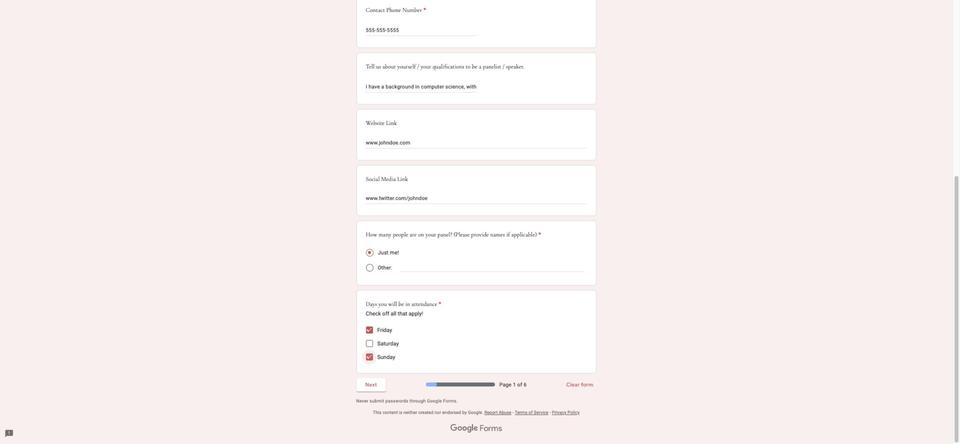 Task type: describe. For each thing, give the bounding box(es) containing it.
3 heading from the top
[[366, 299, 442, 308]]

Friday checkbox
[[366, 326, 373, 334]]

google image
[[451, 424, 478, 433]]

required question element for first heading
[[422, 6, 426, 15]]

Saturday checkbox
[[366, 340, 373, 347]]

friday image
[[366, 326, 373, 333]]

1 heading from the top
[[366, 6, 426, 15]]

Other response text field
[[400, 263, 584, 272]]



Task type: vqa. For each thing, say whether or not it's contained in the screenshot.
'Just me!' image
yes



Task type: locate. For each thing, give the bounding box(es) containing it.
2 horizontal spatial required question element
[[537, 230, 541, 239]]

1 vertical spatial heading
[[366, 230, 541, 239]]

None radio
[[366, 264, 373, 272]]

required question element
[[422, 6, 426, 15], [537, 230, 541, 239], [437, 299, 442, 308]]

1 vertical spatial required question element
[[537, 230, 541, 239]]

2 vertical spatial heading
[[366, 299, 442, 308]]

required question element for 1st heading from the bottom
[[437, 299, 442, 308]]

sunday image
[[366, 353, 373, 360]]

heading
[[366, 6, 426, 15], [366, 230, 541, 239], [366, 299, 442, 308]]

0 vertical spatial heading
[[366, 6, 426, 15]]

report a problem to google image
[[5, 429, 14, 438]]

progress bar
[[426, 383, 495, 387]]

None text field
[[366, 26, 477, 35], [366, 82, 477, 91], [366, 26, 477, 35], [366, 82, 477, 91]]

2 heading from the top
[[366, 230, 541, 239]]

required question element for second heading from the top
[[537, 230, 541, 239]]

0 horizontal spatial required question element
[[422, 6, 426, 15]]

None text field
[[366, 139, 587, 148], [366, 195, 587, 204], [366, 139, 587, 148], [366, 195, 587, 204]]

0 vertical spatial required question element
[[422, 6, 426, 15]]

1 horizontal spatial required question element
[[437, 299, 442, 308]]

saturday image
[[366, 341, 372, 347]]

just me! image
[[368, 251, 371, 254]]

list
[[356, 0, 597, 374], [366, 323, 587, 364]]

2 vertical spatial required question element
[[437, 299, 442, 308]]

Just me! radio
[[366, 249, 373, 257]]

Sunday checkbox
[[366, 353, 373, 361]]



